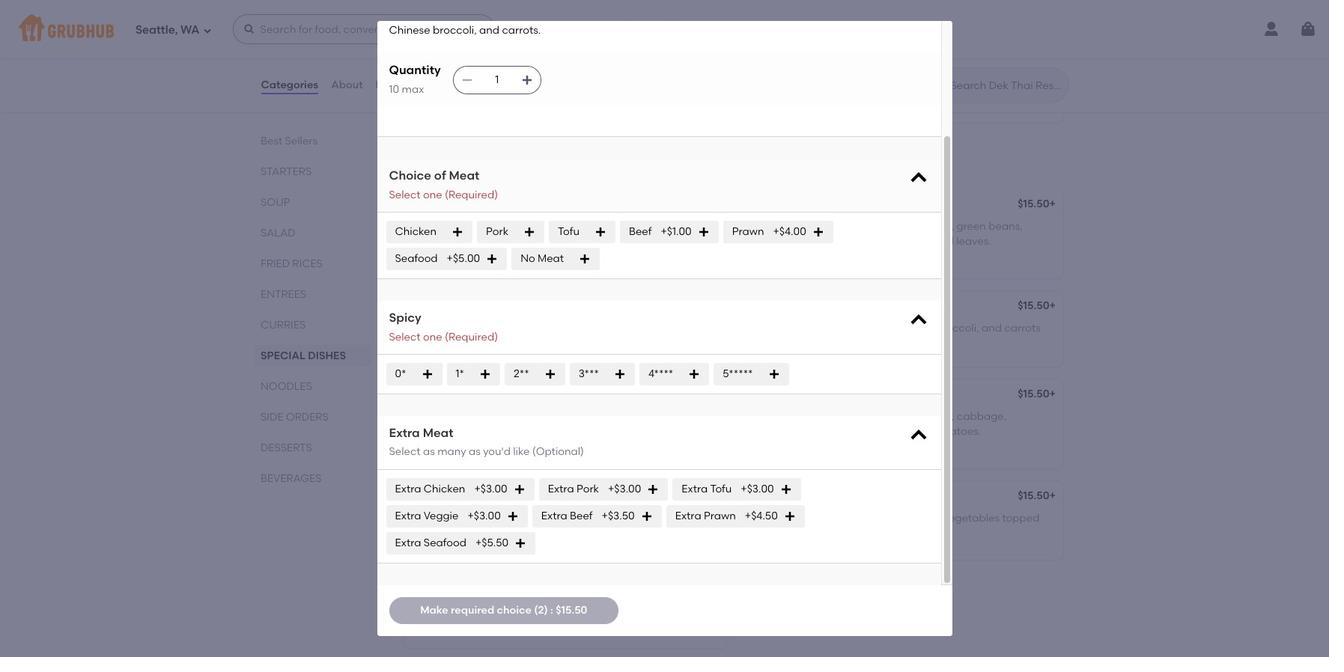 Task type: describe. For each thing, give the bounding box(es) containing it.
of inside a new blend of pad thai and pad khee mao in our spicy stirfried version. thin rice noodles with egg, bean sprouts, broccoli,  cabbage, jalapeños and fresh basil leaves.
[[478, 220, 488, 233]]

0 vertical spatial carrots.
[[502, 24, 541, 37]]

+$4.00
[[774, 225, 807, 238]]

and left fresh
[[564, 251, 585, 263]]

rad
[[413, 494, 434, 507]]

with inside glass noodle stir-fried with egg, broccoli, cabbage, mushroom,  white onion, and cherry tomatoes.
[[862, 411, 883, 423]]

1 vertical spatial pork
[[577, 483, 599, 496]]

$16.00 +
[[682, 581, 721, 594]]

and inside thai rice noodles stir-fried with egg, bean sprouts, red onion,  green onion topped with ground peanut and cilantro.
[[652, 426, 672, 438]]

noodles for noodle
[[799, 512, 839, 525]]

egg, inside flat noodles stir-fried with egg, jalapeño, green beans, carrot,  onions, tomatoes and sweet basil leaves.
[[882, 220, 905, 233]]

categories
[[261, 79, 319, 91]]

in for a new blend of pad thai and pad khee mao in our spicy stirfried version. thin rice noodles with egg, bean sprouts, broccoli,  cabbage, jalapeños and fresh basil leaves.
[[637, 220, 646, 233]]

4****
[[649, 368, 674, 380]]

sauce. inside the wide rice noodles stir-fried with egg, broccoli, and carrots in  sweet soy sauce.
[[812, 337, 845, 350]]

pad for pad thai
[[413, 389, 434, 402]]

extra for beef
[[542, 510, 568, 523]]

green down stir
[[413, 93, 443, 106]]

dek thai's fusion noodle
[[413, 199, 541, 212]]

extra tofu
[[682, 483, 732, 496]]

1 horizontal spatial noodle
[[504, 199, 541, 212]]

with inside a new blend of pad thai and pad khee mao in our spicy stirfried version. thin rice noodles with egg, bean sprouts, broccoli,  cabbage, jalapeños and fresh basil leaves.
[[583, 235, 605, 248]]

leaves. inside flat noodles stir-fried with egg, jalapeño, green beans, carrot,  onions, tomatoes and sweet basil leaves.
[[957, 235, 992, 248]]

new
[[423, 220, 444, 233]]

entrees
[[260, 288, 306, 301]]

peppers.
[[792, 93, 837, 106]]

mao inside a new blend of pad thai and pad khee mao in our spicy stirfried version. thin rice noodles with egg, bean sprouts, broccoli,  cabbage, jalapeños and fresh basil leaves.
[[612, 220, 635, 233]]

and inside stir-fried crispy duck with white onion, garlic, mushroom, and  bell peppers.
[[749, 93, 769, 106]]

side orders
[[260, 411, 328, 424]]

0 vertical spatial ramen
[[436, 301, 473, 314]]

and inside flat noodles stir-fried with egg, jalapeño, green beans, carrot,  onions, tomatoes and sweet basil leaves.
[[875, 235, 896, 248]]

version.
[[454, 235, 493, 248]]

peanut inside wide rice noodles stir-fried with mixed vegetables topped with  homemade peanut sauce.
[[835, 528, 871, 540]]

choice
[[497, 604, 532, 617]]

0 vertical spatial stir-
[[490, 57, 511, 70]]

with inside flat noodles stir-fried with egg, jalapeño, green beans, carrot,  onions, tomatoes and sweet basil leaves.
[[858, 220, 879, 233]]

extra prawn
[[676, 510, 736, 523]]

1 horizontal spatial tofu
[[711, 483, 732, 496]]

+$5.00
[[447, 252, 480, 265]]

homemade
[[773, 528, 832, 540]]

stir- inside stir-fried crispy duck with white onion, garlic, mushroom, and  bell peppers.
[[749, 78, 770, 91]]

cilantro.
[[413, 441, 455, 454]]

tomatoes.
[[930, 426, 982, 438]]

spicy for spicy select one (required)
[[389, 311, 422, 325]]

noodle for egg noodle stir-fried with egg, garlic, bell pepper, bean sprouts and basil.
[[444, 583, 481, 595]]

egg, inside a new blend of pad thai and pad khee mao in our spicy stirfried version. thin rice noodles with egg, bean sprouts, broccoli,  cabbage, jalapeños and fresh basil leaves.
[[607, 235, 630, 248]]

1*
[[456, 368, 465, 380]]

soup
[[260, 196, 290, 209]]

0 vertical spatial prawn
[[732, 225, 765, 238]]

choice of meat select one (required)
[[389, 169, 498, 201]]

about
[[331, 79, 363, 91]]

egg, inside glass noodle stir-fried with egg, broccoli, cabbage, mushroom,  white onion, and cherry tomatoes.
[[886, 411, 908, 423]]

desserts tab
[[260, 441, 365, 456]]

sauce. inside wide rice noodles stir-fried with mixed vegetables topped with  homemade peanut sauce.
[[874, 528, 907, 540]]

salad
[[260, 227, 295, 240]]

+$3.00 for extra pork
[[608, 483, 642, 496]]

broccoli, down veggie
[[457, 531, 501, 543]]

fried inside glass noodle stir-fried with egg, broccoli, cabbage, mushroom,  white onion, and cherry tomatoes.
[[836, 411, 860, 423]]

cabbage, inside glass noodle stir-fried with egg, broccoli, cabbage, mushroom,  white onion, and cherry tomatoes.
[[957, 411, 1007, 423]]

+$3.00 for extra chicken
[[475, 483, 508, 496]]

side
[[260, 411, 283, 424]]

mixed
[[911, 512, 942, 525]]

noodle up seafood spicy stir-fried at the top left of the page
[[461, 9, 496, 22]]

topped inside thai rice noodles stir-fried with egg, bean sprouts, red onion,  green onion topped with ground peanut and cilantro.
[[510, 426, 547, 438]]

salad tab
[[260, 226, 365, 241]]

make required choice (2) : $15.50
[[420, 604, 588, 617]]

rice for thai rice noodles stir-fried with egg, bean sprouts, red onion,  green onion topped with ground peanut and cilantro.
[[438, 411, 457, 423]]

+$5.50
[[476, 537, 509, 550]]

and inside the wide rice noodles stir-fried with egg, broccoli, and carrots in  sweet soy sauce.
[[982, 322, 1002, 335]]

wild
[[543, 78, 564, 91]]

cabbage, inside a new blend of pad thai and pad khee mao in our spicy stirfried version. thin rice noodles with egg, bean sprouts, broccoli,  cabbage, jalapeños and fresh basil leaves.
[[460, 251, 509, 263]]

cherry
[[895, 426, 927, 438]]

1 horizontal spatial thai
[[436, 389, 459, 402]]

spicy for spicy noodle with chow mein
[[413, 583, 441, 595]]

sellers
[[285, 135, 317, 148]]

like
[[513, 446, 530, 459]]

seafood
[[458, 78, 499, 91]]

mushroom, for stir-fried crispy duck with white onion, garlic, mushroom, and  bell peppers.
[[977, 78, 1034, 91]]

$15.50 + for wide rice noodles stir-fried with mixed vegetables topped with  homemade peanut sauce.
[[1018, 490, 1056, 503]]

$15.50 + for thai rice noodles stir-fried with egg, bean sprouts, red onion,  green onion topped with ground peanut and cilantro.
[[683, 388, 721, 401]]

basil.
[[476, 619, 502, 632]]

onion, for thai rice noodles stir-fried with egg, bean sprouts, red onion,  green onion topped with ground peanut and cilantro.
[[413, 426, 444, 438]]

white inside stir-fried crispy duck with white onion, garlic, mushroom, and  bell peppers.
[[879, 78, 907, 91]]

green inside thai rice noodles stir-fried with egg, bean sprouts, red onion,  green onion topped with ground peanut and cilantro.
[[447, 426, 476, 438]]

fried inside wide rice noodles stir-fried with mixed vegetables topped with  homemade peanut sauce.
[[861, 512, 884, 525]]

best for best sellers
[[260, 135, 282, 148]]

onion inside thai rice noodles stir-fried with egg, bean sprouts, red onion,  green onion topped with ground peanut and cilantro.
[[479, 426, 507, 438]]

bean,
[[665, 78, 694, 91]]

khee
[[584, 220, 610, 233]]

fried inside thai rice noodles stir-fried with egg, bean sprouts, red onion,  green onion topped with ground peanut and cilantro.
[[521, 411, 545, 423]]

main navigation navigation
[[0, 0, 1330, 58]]

sweet inside the wide rice noodles stir-fried with egg, broccoli, and carrots in  sweet soy sauce.
[[760, 337, 790, 350]]

Input item quantity number field
[[481, 67, 514, 94]]

rad nah
[[413, 494, 458, 507]]

and inside ramen noodle stir-fried with egg, broccoli, carrots, and white  onion in the special brown sauce.
[[672, 322, 692, 335]]

pad thai
[[413, 389, 459, 402]]

$15.50 + for flat noodles stir-fried with egg, jalapeño, green beans, carrot,  onions, tomatoes and sweet basil leaves.
[[1018, 198, 1056, 210]]

thin
[[495, 235, 517, 248]]

beverages tab
[[260, 471, 365, 487]]

categories button
[[260, 58, 319, 112]]

+$3.00 for extra tofu
[[741, 483, 774, 496]]

ramen inside ramen noodle stir-fried with egg, broccoli, carrots, and white  onion in the special brown sauce.
[[413, 322, 450, 335]]

kee
[[772, 199, 791, 212]]

in for wide rice noodles stir-fried with egg, broccoli, and carrots in  sweet soy sauce.
[[749, 337, 758, 350]]

noodle for egg noodle stir-fried with egg, garlic, bell pepper, bean sprouts and basil.
[[435, 604, 471, 617]]

fried rices
[[260, 258, 322, 270]]

with inside stir-fried crispy duck with white onion, garlic, mushroom, and  bell peppers.
[[855, 78, 877, 91]]

fried inside egg noodle stir-fried with egg, garlic, bell pepper, bean sprouts and basil.
[[492, 604, 516, 617]]

pad for pad ramen
[[413, 301, 434, 314]]

required
[[451, 604, 495, 617]]

veggie
[[424, 510, 459, 523]]

$15.50 for wide rice noodles stir-fried with egg, broccoli, and carrots in  sweet soy sauce.
[[1018, 300, 1050, 312]]

broccoli, up seafood spicy stir-fried at the top left of the page
[[433, 24, 477, 37]]

extra veggie
[[395, 510, 459, 523]]

and inside stir fried seafood combo, wild ginger, basil, green bean, green  peppercorn and jalapeño.
[[508, 93, 528, 106]]

with inside the wide rice noodles stir-fried with egg, broccoli, and carrots in  sweet soy sauce.
[[887, 322, 908, 335]]

seattle,
[[136, 23, 178, 36]]

leaves. inside a new blend of pad thai and pad khee mao in our spicy stirfried version. thin rice noodles with egg, bean sprouts, broccoli,  cabbage, jalapeños and fresh basil leaves.
[[641, 251, 676, 263]]

2 as from the left
[[469, 446, 481, 459]]

sprouts
[[413, 619, 451, 632]]

ew
[[794, 301, 808, 314]]

1 vertical spatial sautéed wide noodle topped with bean sauce garlic, egg, chinese broccoli, and carrots.
[[413, 515, 706, 543]]

$15.50 for thai rice noodles stir-fried with egg, bean sprouts, red onion,  green onion topped with ground peanut and cilantro.
[[683, 388, 714, 401]]

stir- inside flat noodles stir-fried with egg, jalapeño, green beans, carrot,  onions, tomatoes and sweet basil leaves.
[[813, 220, 832, 233]]

white for ramen noodle stir-fried with egg, broccoli, carrots, and white  onion in the special brown sauce.
[[413, 337, 441, 350]]

2 vertical spatial seafood
[[424, 537, 467, 550]]

1 vertical spatial beef
[[570, 510, 593, 523]]

rama
[[749, 491, 780, 504]]

fried inside flat noodles stir-fried with egg, jalapeño, green beans, carrot,  onions, tomatoes and sweet basil leaves.
[[832, 220, 856, 233]]

rama noodle
[[749, 491, 820, 504]]

seafood for seafood spicy stir-fried
[[413, 57, 456, 70]]

noodles for thai
[[459, 411, 500, 423]]

0 vertical spatial beef
[[629, 225, 652, 238]]

curries tab
[[260, 318, 365, 333]]

search icon image
[[927, 76, 945, 94]]

noodle up +$5.50
[[485, 515, 520, 528]]

1 vertical spatial prawn
[[704, 510, 736, 523]]

1 vertical spatial sauce
[[616, 515, 646, 528]]

peppercorn
[[445, 93, 505, 106]]

1 vertical spatial chinese
[[413, 531, 454, 543]]

1 as from the left
[[423, 446, 435, 459]]

mushroom, for glass noodle stir-fried with egg, broccoli, cabbage, mushroom,  white onion, and cherry tomatoes.
[[749, 426, 806, 438]]

in inside ramen noodle stir-fried with egg, broccoli, carrots, and white  onion in the special brown sauce.
[[474, 337, 483, 350]]

meat inside the choice of meat select one (required)
[[449, 169, 480, 183]]

jalapeños
[[512, 251, 562, 263]]

vegetables
[[944, 512, 1000, 525]]

with inside ramen noodle stir-fried with egg, broccoli, carrots, and white  onion in the special brown sauce.
[[535, 322, 556, 335]]

bean inside thai rice noodles stir-fried with egg, bean sprouts, red onion,  green onion topped with ground peanut and cilantro.
[[596, 411, 623, 423]]

svg image inside main navigation navigation
[[1300, 20, 1318, 38]]

our
[[649, 220, 666, 233]]

curries
[[260, 319, 306, 332]]

egg, inside ramen noodle stir-fried with egg, broccoli, carrots, and white  onion in the special brown sauce.
[[559, 322, 581, 335]]

green inside flat noodles stir-fried with egg, jalapeño, green beans, carrot,  onions, tomatoes and sweet basil leaves.
[[957, 220, 987, 233]]

starters
[[260, 166, 311, 178]]

(required) inside spicy select one (required)
[[445, 331, 498, 344]]

onion, for glass noodle stir-fried with egg, broccoli, cabbage, mushroom,  white onion, and cherry tomatoes.
[[839, 426, 870, 438]]

nah
[[437, 494, 458, 507]]

max
[[402, 83, 424, 96]]

bean inside a new blend of pad thai and pad khee mao in our spicy stirfried version. thin rice noodles with egg, bean sprouts, broccoli,  cabbage, jalapeños and fresh basil leaves.
[[632, 235, 659, 248]]

special
[[505, 337, 541, 350]]

beverages
[[260, 473, 321, 485]]

+$1.00
[[661, 225, 692, 238]]

basil inside flat noodles stir-fried with egg, jalapeño, green beans, carrot,  onions, tomatoes and sweet basil leaves.
[[931, 235, 954, 248]]

and inside egg noodle stir-fried with egg, garlic, bell pepper, bean sprouts and basil.
[[453, 619, 473, 632]]

pad for pad see ew
[[749, 301, 770, 314]]

best sellers
[[260, 135, 317, 148]]

1 vertical spatial wide
[[459, 515, 483, 528]]

extra for seafood
[[395, 537, 421, 550]]

1 vertical spatial sautéed
[[413, 515, 456, 528]]

broccoli, inside ramen noodle stir-fried with egg, broccoli, carrots, and white  onion in the special brown sauce.
[[584, 322, 628, 335]]

egg noodle stir-fried with egg, garlic, bell pepper, bean sprouts and basil.
[[413, 604, 690, 632]]

and up seafood spicy stir-fried at the top left of the page
[[480, 24, 500, 37]]

rice for wide rice noodles stir-fried with egg, broccoli, and carrots in  sweet soy sauce.
[[778, 322, 797, 335]]

desserts
[[260, 442, 312, 455]]

duck
[[828, 78, 853, 91]]

egg, inside thai rice noodles stir-fried with egg, bean sprouts, red onion,  green onion topped with ground peanut and cilantro.
[[571, 411, 594, 423]]

(required) inside the choice of meat select one (required)
[[445, 189, 498, 201]]

0 horizontal spatial tofu
[[558, 225, 580, 238]]

$15.50 + for ramen noodle stir-fried with egg, broccoli, carrots, and white  onion in the special brown sauce.
[[683, 300, 721, 312]]

flat noodles stir-fried with egg, jalapeño, green beans, carrot,  onions, tomatoes and sweet basil leaves.
[[749, 220, 1023, 248]]

one inside the choice of meat select one (required)
[[423, 189, 442, 201]]

quantity 10 max
[[389, 63, 441, 96]]

$15.50 + for wide rice noodles stir-fried with egg, broccoli, and carrots in  sweet soy sauce.
[[1018, 300, 1056, 312]]

special dishes
[[260, 350, 346, 363]]

fresh
[[587, 251, 612, 263]]

sprouts, inside a new blend of pad thai and pad khee mao in our spicy stirfried version. thin rice noodles with egg, bean sprouts, broccoli,  cabbage, jalapeños and fresh basil leaves.
[[661, 235, 701, 248]]

of inside the choice of meat select one (required)
[[434, 169, 446, 183]]

about button
[[331, 58, 364, 112]]

0 vertical spatial spicy
[[459, 57, 487, 70]]

pad ramen
[[413, 301, 473, 314]]

fried inside the wide rice noodles stir-fried with egg, broccoli, and carrots in  sweet soy sauce.
[[861, 322, 884, 335]]

choice
[[389, 169, 432, 183]]

extra seafood
[[395, 537, 467, 550]]

extra chicken
[[395, 483, 466, 496]]

fried inside stir fried seafood combo, wild ginger, basil, green bean, green  peppercorn and jalapeño.
[[432, 78, 455, 91]]

stir-fried crispy duck with white onion, garlic, mushroom, and  bell peppers.
[[749, 78, 1034, 106]]

stirfried
[[413, 235, 452, 248]]



Task type: locate. For each thing, give the bounding box(es) containing it.
extra up extra beef
[[548, 483, 574, 496]]

special dishes tab
[[260, 348, 365, 364]]

1 vertical spatial meat
[[538, 252, 564, 265]]

0 vertical spatial (required)
[[445, 189, 498, 201]]

mushroom, inside glass noodle stir-fried with egg, broccoli, cabbage, mushroom,  white onion, and cherry tomatoes.
[[749, 426, 806, 438]]

sautéed down the rad nah
[[413, 515, 456, 528]]

noodle up required
[[444, 583, 481, 595]]

noodles
[[770, 220, 811, 233], [541, 235, 581, 248], [799, 322, 839, 335], [459, 411, 500, 423], [799, 512, 839, 525]]

extra beef
[[542, 510, 593, 523]]

mushroom,
[[977, 78, 1034, 91], [749, 426, 806, 438]]

green
[[633, 78, 662, 91], [413, 93, 443, 106], [957, 220, 987, 233], [447, 426, 476, 438]]

thai down 1*
[[436, 389, 459, 402]]

seafood for seafood
[[395, 252, 438, 265]]

dek
[[413, 199, 433, 212]]

0 vertical spatial cabbage,
[[460, 251, 509, 263]]

one down choice
[[423, 189, 442, 201]]

topped right vegetables
[[1003, 512, 1040, 525]]

stir
[[413, 78, 430, 91]]

$15.50 for glass noodle stir-fried with egg, broccoli, cabbage, mushroom,  white onion, and cherry tomatoes.
[[1018, 388, 1050, 401]]

one inside spicy select one (required)
[[423, 331, 442, 344]]

thai inside a new blend of pad thai and pad khee mao in our spicy stirfried version. thin rice noodles with egg, bean sprouts, broccoli,  cabbage, jalapeños and fresh basil leaves.
[[514, 220, 536, 233]]

you'd
[[483, 446, 511, 459]]

blend
[[447, 220, 476, 233]]

carrots,
[[630, 322, 669, 335]]

0 vertical spatial mao
[[794, 199, 817, 212]]

wide
[[749, 322, 775, 335], [749, 512, 775, 525]]

mao right khee
[[612, 220, 635, 233]]

carrots. up fried
[[502, 24, 541, 37]]

1 vertical spatial wide
[[749, 512, 775, 525]]

egg, inside egg noodle stir-fried with egg, garlic, bell pepper, bean sprouts and basil.
[[542, 604, 565, 617]]

0 horizontal spatial sauce.
[[578, 337, 612, 350]]

$15.50 for flat noodles stir-fried with egg, jalapeño, green beans, carrot,  onions, tomatoes and sweet basil leaves.
[[1018, 198, 1050, 210]]

seafood down stirfried at the top left of page
[[395, 252, 438, 265]]

meat up dek thai's fusion noodle on the top of page
[[449, 169, 480, 183]]

and right 'carrots,'
[[672, 322, 692, 335]]

(required)
[[445, 189, 498, 201], [445, 331, 498, 344]]

bean up the ginger,
[[563, 9, 589, 22]]

1 horizontal spatial best
[[422, 476, 441, 487]]

0 horizontal spatial bell
[[601, 604, 619, 617]]

2 vertical spatial thai
[[413, 411, 435, 423]]

svg image
[[1300, 20, 1318, 38], [461, 74, 473, 86], [521, 74, 533, 86], [452, 226, 464, 238], [595, 226, 607, 238], [813, 226, 825, 238], [579, 253, 591, 265], [908, 310, 929, 331], [421, 369, 433, 381], [544, 369, 556, 381], [614, 369, 626, 381], [689, 369, 701, 381], [768, 369, 780, 381], [908, 426, 929, 446], [514, 484, 526, 496], [780, 484, 792, 496]]

1 horizontal spatial white
[[809, 426, 836, 438]]

sweet inside flat noodles stir-fried with egg, jalapeño, green beans, carrot,  onions, tomatoes and sweet basil leaves.
[[898, 235, 928, 248]]

extra for pork
[[548, 483, 574, 496]]

1 vertical spatial spicy
[[389, 311, 422, 325]]

+$3.00 for extra veggie
[[468, 510, 501, 523]]

2 select from the top
[[389, 331, 421, 344]]

seafood spicy stir-fried
[[413, 57, 537, 70]]

+ for thai rice noodles stir-fried with egg, bean sprouts, red onion,  green onion topped with ground peanut and cilantro.
[[714, 388, 721, 401]]

seller
[[444, 476, 468, 487]]

$16.00
[[682, 581, 714, 594]]

and down required
[[453, 619, 473, 632]]

1 horizontal spatial as
[[469, 446, 481, 459]]

0 vertical spatial noodle
[[504, 199, 541, 212]]

0 vertical spatial wide
[[749, 322, 775, 335]]

1 vertical spatial leaves.
[[641, 251, 676, 263]]

sweet down jalapeño,
[[898, 235, 928, 248]]

mushroom, down glass
[[749, 426, 806, 438]]

bell left peppers.
[[772, 93, 790, 106]]

+ for wide rice noodles stir-fried with egg, broccoli, and carrots in  sweet soy sauce.
[[1050, 300, 1056, 312]]

extra for meat
[[389, 426, 420, 440]]

best seller
[[422, 476, 468, 487]]

:
[[551, 604, 554, 617]]

of up version.
[[478, 220, 488, 233]]

bell inside egg noodle stir-fried with egg, garlic, bell pepper, bean sprouts and basil.
[[601, 604, 619, 617]]

noodles up extra meat select as many as you'd like (optional)
[[459, 411, 500, 423]]

white down sen
[[809, 426, 836, 438]]

chow
[[508, 583, 538, 595]]

0 horizontal spatial beef
[[570, 510, 593, 523]]

extra down rad
[[395, 510, 421, 523]]

1 horizontal spatial sauce.
[[812, 337, 845, 350]]

1 vertical spatial noodle
[[782, 491, 820, 504]]

1 vertical spatial one
[[423, 331, 442, 344]]

wide up +$5.50
[[459, 515, 483, 528]]

peanut inside thai rice noodles stir-fried with egg, bean sprouts, red onion,  green onion topped with ground peanut and cilantro.
[[613, 426, 650, 438]]

0 horizontal spatial basil
[[614, 251, 638, 263]]

0 vertical spatial onion
[[443, 337, 472, 350]]

with inside egg noodle stir-fried with egg, garlic, bell pepper, bean sprouts and basil.
[[518, 604, 539, 617]]

seafood
[[413, 57, 456, 70], [395, 252, 438, 265], [424, 537, 467, 550]]

0 vertical spatial chicken
[[395, 225, 437, 238]]

2 wide from the top
[[749, 512, 775, 525]]

+ for glass noodle stir-fried with egg, broccoli, cabbage, mushroom,  white onion, and cherry tomatoes.
[[1050, 388, 1056, 401]]

and inside glass noodle stir-fried with egg, broccoli, cabbage, mushroom,  white onion, and cherry tomatoes.
[[872, 426, 893, 438]]

0 vertical spatial basil
[[931, 235, 954, 248]]

noodles for see
[[799, 322, 839, 335]]

1 horizontal spatial basil
[[931, 235, 954, 248]]

Search Dek Thai Restaurant  search field
[[950, 79, 1064, 93]]

fusion
[[468, 199, 501, 212]]

noodle for glass noodle stir-fried with egg, broccoli, cabbage, mushroom,  white onion, and cherry tomatoes.
[[779, 411, 814, 423]]

pad left see
[[749, 301, 770, 314]]

broccoli, inside a new blend of pad thai and pad khee mao in our spicy stirfried version. thin rice noodles with egg, bean sprouts, broccoli,  cabbage, jalapeños and fresh basil leaves.
[[413, 251, 457, 263]]

broccoli, inside the wide rice noodles stir-fried with egg, broccoli, and carrots in  sweet soy sauce.
[[936, 322, 980, 335]]

1 vertical spatial cabbage,
[[957, 411, 1007, 423]]

basil
[[931, 235, 954, 248], [614, 251, 638, 263]]

white inside glass noodle stir-fried with egg, broccoli, cabbage, mushroom,  white onion, and cherry tomatoes.
[[809, 426, 836, 438]]

of
[[434, 169, 446, 183], [478, 220, 488, 233]]

noodle inside ramen noodle stir-fried with egg, broccoli, carrots, and white  onion in the special brown sauce.
[[452, 322, 487, 335]]

1 vertical spatial ramen
[[413, 322, 450, 335]]

5*****
[[723, 368, 753, 380]]

wide for homemade
[[749, 512, 775, 525]]

extra inside extra meat select as many as you'd like (optional)
[[389, 426, 420, 440]]

broccoli,
[[433, 24, 477, 37], [413, 251, 457, 263], [584, 322, 628, 335], [936, 322, 980, 335], [911, 411, 955, 423], [457, 531, 501, 543]]

crispy
[[795, 78, 825, 91]]

onion up 1*
[[443, 337, 472, 350]]

1 vertical spatial seafood
[[395, 252, 438, 265]]

spicy noodle with chow mein
[[413, 583, 565, 595]]

+ for flat noodles stir-fried with egg, jalapeño, green beans, carrot,  onions, tomatoes and sweet basil leaves.
[[1050, 198, 1056, 210]]

0 horizontal spatial in
[[474, 337, 483, 350]]

extra down extra tofu
[[676, 510, 702, 523]]

select inside the choice of meat select one (required)
[[389, 189, 421, 201]]

1 horizontal spatial pork
[[577, 483, 599, 496]]

tomatoes
[[824, 235, 873, 248]]

green right basil,
[[633, 78, 662, 91]]

1 one from the top
[[423, 189, 442, 201]]

and left carrots
[[982, 322, 1002, 335]]

and
[[480, 24, 500, 37], [508, 93, 528, 106], [749, 93, 769, 106], [538, 220, 559, 233], [875, 235, 896, 248], [564, 251, 585, 263], [672, 322, 692, 335], [982, 322, 1002, 335], [652, 426, 672, 438], [872, 426, 893, 438], [504, 531, 524, 543], [453, 619, 473, 632]]

0 vertical spatial noodles
[[401, 154, 481, 173]]

sautéed wide noodle topped with bean sauce garlic, egg, chinese broccoli, and carrots. down extra pork
[[413, 515, 706, 543]]

2 horizontal spatial onion,
[[909, 78, 940, 91]]

+$3.00 up "+$4.50"
[[741, 483, 774, 496]]

rice inside wide rice noodles stir-fried with mixed vegetables topped with  homemade peanut sauce.
[[778, 512, 797, 525]]

mein
[[541, 583, 565, 595]]

+$3.00 up +$3.50
[[608, 483, 642, 496]]

thai rice noodles stir-fried with egg, bean sprouts, red onion,  green onion topped with ground peanut and cilantro.
[[413, 411, 685, 454]]

noodle for ramen noodle stir-fried with egg, broccoli, carrots, and white  onion in the special brown sauce.
[[452, 322, 487, 335]]

wide inside wide rice noodles stir-fried with mixed vegetables topped with  homemade peanut sauce.
[[749, 512, 775, 525]]

fried
[[511, 57, 537, 70]]

stir fried seafood combo, wild ginger, basil, green bean, green  peppercorn and jalapeño.
[[413, 78, 694, 106]]

1 vertical spatial carrots.
[[526, 531, 565, 543]]

peanut right ground
[[613, 426, 650, 438]]

pepper,
[[622, 604, 661, 617]]

onion, inside glass noodle stir-fried with egg, broccoli, cabbage, mushroom,  white onion, and cherry tomatoes.
[[839, 426, 870, 438]]

0 vertical spatial white
[[879, 78, 907, 91]]

garlic, inside stir-fried crispy duck with white onion, garlic, mushroom, and  bell peppers.
[[943, 78, 974, 91]]

wide rice noodles stir-fried with egg, broccoli, and carrots in  sweet soy sauce.
[[749, 322, 1041, 350]]

broccoli, down stirfried at the top left of page
[[413, 251, 457, 263]]

+ for ramen noodle stir-fried with egg, broccoli, carrots, and white  onion in the special brown sauce.
[[714, 300, 721, 312]]

carrot,
[[749, 235, 783, 248]]

noodles inside flat noodles stir-fried with egg, jalapeño, green beans, carrot,  onions, tomatoes and sweet basil leaves.
[[770, 220, 811, 233]]

noodles up "no meat"
[[541, 235, 581, 248]]

stir- inside egg noodle stir-fried with egg, garlic, bell pepper, bean sprouts and basil.
[[473, 604, 492, 617]]

spicy up 0*
[[389, 311, 422, 325]]

0 vertical spatial pork
[[486, 225, 509, 238]]

(required) up blend
[[445, 189, 498, 201]]

extra for tofu
[[682, 483, 708, 496]]

ramen down +$5.00
[[436, 301, 473, 314]]

1 (required) from the top
[[445, 189, 498, 201]]

best sellers tab
[[260, 133, 365, 149]]

2 (required) from the top
[[445, 331, 498, 344]]

topped up fried
[[499, 9, 536, 22]]

select down choice
[[389, 189, 421, 201]]

1 horizontal spatial onion
[[479, 426, 507, 438]]

spicy
[[668, 220, 694, 233]]

spicy inside spicy select one (required)
[[389, 311, 422, 325]]

1 horizontal spatial in
[[637, 220, 646, 233]]

$15.50 + for glass noodle stir-fried with egg, broccoli, cabbage, mushroom,  white onion, and cherry tomatoes.
[[1018, 388, 1056, 401]]

svg image
[[243, 23, 255, 35], [203, 26, 212, 35], [908, 168, 929, 189], [524, 226, 536, 238], [698, 226, 710, 238], [486, 253, 498, 265], [480, 369, 492, 381], [648, 484, 660, 496], [507, 511, 519, 523], [641, 511, 653, 523], [784, 511, 796, 523], [515, 538, 527, 550]]

select inside extra meat select as many as you'd like (optional)
[[389, 446, 421, 459]]

flat
[[749, 220, 768, 233]]

0 vertical spatial sauce
[[592, 9, 622, 22]]

pad up thin
[[491, 220, 511, 233]]

2 horizontal spatial in
[[749, 337, 758, 350]]

0 vertical spatial one
[[423, 189, 442, 201]]

sweet left "soy" in the right of the page
[[760, 337, 790, 350]]

chinese
[[389, 24, 431, 37], [413, 531, 454, 543]]

1 wide from the top
[[749, 322, 775, 335]]

onion, inside stir-fried crispy duck with white onion, garlic, mushroom, and  bell peppers.
[[909, 78, 940, 91]]

noodle right fusion
[[504, 199, 541, 212]]

mao
[[794, 199, 817, 212], [612, 220, 635, 233]]

0 vertical spatial sautéed
[[389, 9, 432, 22]]

noodles up "soy" in the right of the page
[[799, 322, 839, 335]]

brown
[[544, 337, 576, 350]]

rices
[[292, 258, 322, 270]]

starters tab
[[260, 164, 365, 180]]

+ for wide rice noodles stir-fried with mixed vegetables topped with  homemade peanut sauce.
[[1050, 490, 1056, 503]]

extra for prawn
[[676, 510, 702, 523]]

0 vertical spatial thai
[[514, 220, 536, 233]]

chinese down extra veggie
[[413, 531, 454, 543]]

select up 0*
[[389, 331, 421, 344]]

noodles up homemade
[[799, 512, 839, 525]]

orders
[[286, 411, 328, 424]]

spicy
[[459, 57, 487, 70], [389, 311, 422, 325], [413, 583, 441, 595]]

0 horizontal spatial thai
[[413, 411, 435, 423]]

2 horizontal spatial white
[[879, 78, 907, 91]]

1 horizontal spatial sweet
[[898, 235, 928, 248]]

onion, inside thai rice noodles stir-fried with egg, bean sprouts, red onion,  green onion topped with ground peanut and cilantro.
[[413, 426, 444, 438]]

spicy up seafood
[[459, 57, 487, 70]]

0 horizontal spatial onion,
[[413, 426, 444, 438]]

extra for chicken
[[395, 483, 421, 496]]

stir- inside wide rice noodles stir-fried with mixed vegetables topped with  homemade peanut sauce.
[[842, 512, 861, 525]]

bell inside stir-fried crispy duck with white onion, garlic, mushroom, and  bell peppers.
[[772, 93, 790, 106]]

seafood down veggie
[[424, 537, 467, 550]]

0 horizontal spatial noodle
[[444, 583, 481, 595]]

best for best seller
[[422, 476, 441, 487]]

extra meat select as many as you'd like (optional)
[[389, 426, 584, 459]]

rice
[[519, 235, 538, 248], [778, 322, 797, 335], [438, 411, 457, 423], [778, 512, 797, 525]]

onions,
[[785, 235, 821, 248]]

sprouts, inside thai rice noodles stir-fried with egg, bean sprouts, red onion,  green onion topped with ground peanut and cilantro.
[[625, 411, 665, 423]]

cabbage, down version.
[[460, 251, 509, 263]]

in left "the"
[[474, 337, 483, 350]]

rice up "soy" in the right of the page
[[778, 322, 797, 335]]

$15.50 for wide rice noodles stir-fried with mixed vegetables topped with  homemade peanut sauce.
[[1018, 490, 1050, 503]]

2 vertical spatial spicy
[[413, 583, 441, 595]]

as left the many
[[423, 446, 435, 459]]

white inside ramen noodle stir-fried with egg, broccoli, carrots, and white  onion in the special brown sauce.
[[413, 337, 441, 350]]

1 vertical spatial sprouts,
[[625, 411, 665, 423]]

1 horizontal spatial of
[[478, 220, 488, 233]]

1 vertical spatial select
[[389, 331, 421, 344]]

no
[[521, 252, 535, 265]]

beef down extra pork
[[570, 510, 593, 523]]

sautéed
[[389, 9, 432, 22], [413, 515, 456, 528]]

seafood up stir
[[413, 57, 456, 70]]

noodles inside tab
[[260, 381, 312, 393]]

0 vertical spatial chinese
[[389, 24, 431, 37]]

1 vertical spatial peanut
[[835, 528, 871, 540]]

0 horizontal spatial leaves.
[[641, 251, 676, 263]]

rice inside thai rice noodles stir-fried with egg, bean sprouts, red onion,  green onion topped with ground peanut and cilantro.
[[438, 411, 457, 423]]

1 vertical spatial mao
[[612, 220, 635, 233]]

side orders tab
[[260, 410, 365, 426]]

1 horizontal spatial cabbage,
[[957, 411, 1007, 423]]

noodle up "the"
[[452, 322, 487, 335]]

meat
[[449, 169, 480, 183], [538, 252, 564, 265], [423, 426, 454, 440]]

broccoli, inside glass noodle stir-fried with egg, broccoli, cabbage, mushroom,  white onion, and cherry tomatoes.
[[911, 411, 955, 423]]

stir- inside glass noodle stir-fried with egg, broccoli, cabbage, mushroom,  white onion, and cherry tomatoes.
[[817, 411, 836, 423]]

select up extra chicken
[[389, 446, 421, 459]]

0 horizontal spatial stir-
[[490, 57, 511, 70]]

1 vertical spatial white
[[413, 337, 441, 350]]

mushroom, inside stir-fried crispy duck with white onion, garlic, mushroom, and  bell peppers.
[[977, 78, 1034, 91]]

basil inside a new blend of pad thai and pad khee mao in our spicy stirfried version. thin rice noodles with egg, bean sprouts, broccoli,  cabbage, jalapeños and fresh basil leaves.
[[614, 251, 638, 263]]

0 vertical spatial mushroom,
[[977, 78, 1034, 91]]

noodles tab
[[260, 379, 365, 395]]

$23.50
[[1020, 55, 1054, 68]]

0 vertical spatial sweet
[[898, 235, 928, 248]]

topped down extra pork
[[523, 515, 560, 528]]

peanut right homemade
[[835, 528, 871, 540]]

rice down "rama noodle"
[[778, 512, 797, 525]]

noodles inside thai rice noodles stir-fried with egg, bean sprouts, red onion,  green onion topped with ground peanut and cilantro.
[[459, 411, 500, 423]]

and down 'combo,'
[[508, 93, 528, 106]]

(required) up 1*
[[445, 331, 498, 344]]

leaves. down beans,
[[957, 235, 992, 248]]

meat for no
[[538, 252, 564, 265]]

spicy up 'egg'
[[413, 583, 441, 595]]

0 vertical spatial seafood
[[413, 57, 456, 70]]

broccoli, left 'carrots,'
[[584, 322, 628, 335]]

2 horizontal spatial sauce.
[[874, 528, 907, 540]]

soup tab
[[260, 195, 365, 211]]

1 select from the top
[[389, 189, 421, 201]]

1 horizontal spatial mao
[[794, 199, 817, 212]]

1 horizontal spatial noodles
[[401, 154, 481, 173]]

ramen noodle stir-fried with egg, broccoli, carrots, and white  onion in the special brown sauce.
[[413, 322, 692, 350]]

jalapeño.
[[531, 93, 578, 106]]

0 vertical spatial select
[[389, 189, 421, 201]]

stir- inside the wide rice noodles stir-fried with egg, broccoli, and carrots in  sweet soy sauce.
[[842, 322, 861, 335]]

and up chow on the bottom left of the page
[[504, 531, 524, 543]]

pad left khee
[[561, 220, 581, 233]]

pad up flat on the right of page
[[749, 199, 770, 212]]

0 horizontal spatial cabbage,
[[460, 251, 509, 263]]

best left sellers
[[260, 135, 282, 148]]

in inside the wide rice noodles stir-fried with egg, broccoli, and carrots in  sweet soy sauce.
[[749, 337, 758, 350]]

1 vertical spatial stir-
[[749, 78, 770, 91]]

rice for wide rice noodles stir-fried with mixed vegetables topped with  homemade peanut sauce.
[[778, 512, 797, 525]]

1 vertical spatial thai
[[436, 389, 459, 402]]

0 horizontal spatial noodles
[[260, 381, 312, 393]]

noodles inside wide rice noodles stir-fried with mixed vegetables topped with  homemade peanut sauce.
[[799, 512, 839, 525]]

noodles inside a new blend of pad thai and pad khee mao in our spicy stirfried version. thin rice noodles with egg, bean sprouts, broccoli,  cabbage, jalapeños and fresh basil leaves.
[[541, 235, 581, 248]]

with
[[539, 9, 560, 22], [855, 78, 877, 91], [858, 220, 879, 233], [583, 235, 605, 248], [535, 322, 556, 335], [887, 322, 908, 335], [547, 411, 568, 423], [862, 411, 883, 423], [550, 426, 571, 438], [887, 512, 908, 525], [563, 515, 584, 528], [749, 528, 770, 540], [484, 583, 506, 595], [518, 604, 539, 617]]

as left you'd
[[469, 446, 481, 459]]

fried inside stir-fried crispy duck with white onion, garlic, mushroom, and  bell peppers.
[[770, 78, 793, 91]]

3 select from the top
[[389, 446, 421, 459]]

rice inside a new blend of pad thai and pad khee mao in our spicy stirfried version. thin rice noodles with egg, bean sprouts, broccoli,  cabbage, jalapeños and fresh basil leaves.
[[519, 235, 538, 248]]

+
[[1050, 198, 1056, 210], [714, 300, 721, 312], [1050, 300, 1056, 312], [714, 388, 721, 401], [1050, 388, 1056, 401], [714, 490, 721, 503], [1050, 490, 1056, 503], [714, 581, 721, 594]]

sen
[[804, 389, 823, 402]]

tofu left khee
[[558, 225, 580, 238]]

wide for in
[[749, 322, 775, 335]]

tofu up extra prawn
[[711, 483, 732, 496]]

stir- left crispy
[[749, 78, 770, 91]]

0 horizontal spatial pork
[[486, 225, 509, 238]]

0*
[[395, 368, 406, 380]]

combo,
[[502, 78, 541, 91]]

2 vertical spatial select
[[389, 446, 421, 459]]

sprouts, left red at the right bottom of page
[[625, 411, 665, 423]]

(2)
[[534, 604, 548, 617]]

extra down extra pork
[[542, 510, 568, 523]]

noodle inside glass noodle stir-fried with egg, broccoli, cabbage, mushroom,  white onion, and cherry tomatoes.
[[779, 411, 814, 423]]

in up 5*****
[[749, 337, 758, 350]]

0 vertical spatial bell
[[772, 93, 790, 106]]

topped up like
[[510, 426, 547, 438]]

garlic, inside egg noodle stir-fried with egg, garlic, bell pepper, bean sprouts and basil.
[[567, 604, 599, 617]]

+ for egg noodle stir-fried with egg, garlic, bell pepper, bean sprouts and basil.
[[714, 581, 721, 594]]

reviews
[[376, 79, 418, 91]]

mao right kee
[[794, 199, 817, 212]]

0 vertical spatial best
[[260, 135, 282, 148]]

stir-
[[490, 57, 511, 70], [749, 78, 770, 91]]

0 vertical spatial wide
[[435, 9, 459, 22]]

noodle for wide rice noodles stir-fried with mixed vegetables topped with  homemade peanut sauce.
[[782, 491, 820, 504]]

1 vertical spatial best
[[422, 476, 441, 487]]

many
[[438, 446, 466, 459]]

2**
[[514, 368, 529, 380]]

wide down pad see ew
[[749, 322, 775, 335]]

1 vertical spatial sweet
[[760, 337, 790, 350]]

white for glass noodle stir-fried with egg, broccoli, cabbage, mushroom,  white onion, and cherry tomatoes.
[[809, 426, 836, 438]]

0 horizontal spatial sweet
[[760, 337, 790, 350]]

10
[[389, 83, 399, 96]]

of right choice
[[434, 169, 446, 183]]

and up 'jalapeños'
[[538, 220, 559, 233]]

noodle inside egg noodle stir-fried with egg, garlic, bell pepper, bean sprouts and basil.
[[435, 604, 471, 617]]

0 horizontal spatial peanut
[[613, 426, 650, 438]]

bean down $16.00
[[664, 604, 690, 617]]

1 vertical spatial bell
[[601, 604, 619, 617]]

0 vertical spatial sautéed wide noodle topped with bean sauce garlic, egg, chinese broccoli, and carrots.
[[389, 9, 682, 37]]

fried inside ramen noodle stir-fried with egg, broccoli, carrots, and white  onion in the special brown sauce.
[[509, 322, 532, 335]]

stir- inside ramen noodle stir-fried with egg, broccoli, carrots, and white  onion in the special brown sauce.
[[490, 322, 509, 335]]

0 horizontal spatial as
[[423, 446, 435, 459]]

pad for pad kee mao
[[749, 199, 770, 212]]

best inside "best sellers" tab
[[260, 135, 282, 148]]

glass
[[749, 411, 777, 423]]

select
[[389, 189, 421, 201], [389, 331, 421, 344], [389, 446, 421, 459]]

0 vertical spatial leaves.
[[957, 235, 992, 248]]

0 horizontal spatial onion
[[443, 337, 472, 350]]

sauce up basil,
[[592, 9, 622, 22]]

extra pork
[[548, 483, 599, 496]]

1 vertical spatial of
[[478, 220, 488, 233]]

thai inside thai rice noodles stir-fried with egg, bean sprouts, red onion,  green onion topped with ground peanut and cilantro.
[[413, 411, 435, 423]]

$15.50 for ramen noodle stir-fried with egg, broccoli, carrots, and white  onion in the special brown sauce.
[[683, 300, 714, 312]]

sauce right extra beef
[[616, 515, 646, 528]]

1 vertical spatial (required)
[[445, 331, 498, 344]]

0 horizontal spatial mushroom,
[[749, 426, 806, 438]]

basil right fresh
[[614, 251, 638, 263]]

rice inside the wide rice noodles stir-fried with egg, broccoli, and carrots in  sweet soy sauce.
[[778, 322, 797, 335]]

stir- up 'combo,'
[[490, 57, 511, 70]]

pad see ew
[[749, 301, 808, 314]]

best up the rad nah
[[422, 476, 441, 487]]

one down pad ramen
[[423, 331, 442, 344]]

pad for pad woon sen
[[749, 389, 770, 402]]

spicy select one (required)
[[389, 311, 498, 344]]

pad
[[749, 199, 770, 212], [491, 220, 511, 233], [561, 220, 581, 233], [413, 301, 434, 314], [749, 301, 770, 314], [413, 389, 434, 402], [749, 389, 770, 402]]

0 vertical spatial sprouts,
[[661, 235, 701, 248]]

noodles
[[401, 154, 481, 173], [260, 381, 312, 393]]

topped inside wide rice noodles stir-fried with mixed vegetables topped with  homemade peanut sauce.
[[1003, 512, 1040, 525]]

beans,
[[989, 220, 1023, 233]]

sautéed wide noodle topped with bean sauce garlic, egg, chinese broccoli, and carrots.
[[389, 9, 682, 37], [413, 515, 706, 543]]

+$3.00
[[475, 483, 508, 496], [608, 483, 642, 496], [741, 483, 774, 496], [468, 510, 501, 523]]

extra up extra veggie
[[395, 483, 421, 496]]

pork down fusion
[[486, 225, 509, 238]]

0 vertical spatial meat
[[449, 169, 480, 183]]

white left search icon
[[879, 78, 907, 91]]

bean inside egg noodle stir-fried with egg, garlic, bell pepper, bean sprouts and basil.
[[664, 604, 690, 617]]

thai
[[514, 220, 536, 233], [436, 389, 459, 402], [413, 411, 435, 423]]

a new blend of pad thai and pad khee mao in our spicy stirfried version. thin rice noodles with egg, bean sprouts, broccoli,  cabbage, jalapeños and fresh basil leaves.
[[413, 220, 701, 263]]

0 horizontal spatial mao
[[612, 220, 635, 233]]

beef
[[629, 225, 652, 238], [570, 510, 593, 523]]

$15.50 +
[[1018, 198, 1056, 210], [683, 300, 721, 312], [1018, 300, 1056, 312], [683, 388, 721, 401], [1018, 388, 1056, 401], [683, 490, 721, 503], [1018, 490, 1056, 503]]

prawn left +$4.00
[[732, 225, 765, 238]]

fried
[[260, 258, 290, 270]]

meat for extra
[[423, 426, 454, 440]]

stir- inside thai rice noodles stir-fried with egg, bean sprouts, red onion,  green onion topped with ground peanut and cilantro.
[[502, 411, 521, 423]]

1 vertical spatial onion
[[479, 426, 507, 438]]

pad down stirfried at the top left of page
[[413, 301, 434, 314]]

noodles inside the wide rice noodles stir-fried with egg, broccoli, and carrots in  sweet soy sauce.
[[799, 322, 839, 335]]

noodle down woon
[[779, 411, 814, 423]]

entrees tab
[[260, 287, 365, 303]]

onion inside ramen noodle stir-fried with egg, broccoli, carrots, and white  onion in the special brown sauce.
[[443, 337, 472, 350]]

egg, inside the wide rice noodles stir-fried with egg, broccoli, and carrots in  sweet soy sauce.
[[911, 322, 933, 335]]

noodle up homemade
[[782, 491, 820, 504]]

ground
[[574, 426, 610, 438]]

1 vertical spatial chicken
[[424, 483, 466, 496]]

bean down extra pork
[[587, 515, 613, 528]]

extra for veggie
[[395, 510, 421, 523]]

2 one from the top
[[423, 331, 442, 344]]

+$3.00 up +$5.50
[[468, 510, 501, 523]]

and right tomatoes
[[875, 235, 896, 248]]

in inside a new blend of pad thai and pad khee mao in our spicy stirfried version. thin rice noodles with egg, bean sprouts, broccoli,  cabbage, jalapeños and fresh basil leaves.
[[637, 220, 646, 233]]

select inside spicy select one (required)
[[389, 331, 421, 344]]

thai's
[[436, 199, 465, 212]]

sauce. inside ramen noodle stir-fried with egg, broccoli, carrots, and white  onion in the special brown sauce.
[[578, 337, 612, 350]]

fried rices tab
[[260, 256, 365, 272]]



Task type: vqa. For each thing, say whether or not it's contained in the screenshot.
the noodles inside Wide rice noodles stir-fried with mixed vegetables topped with  homemade peanut sauce.
yes



